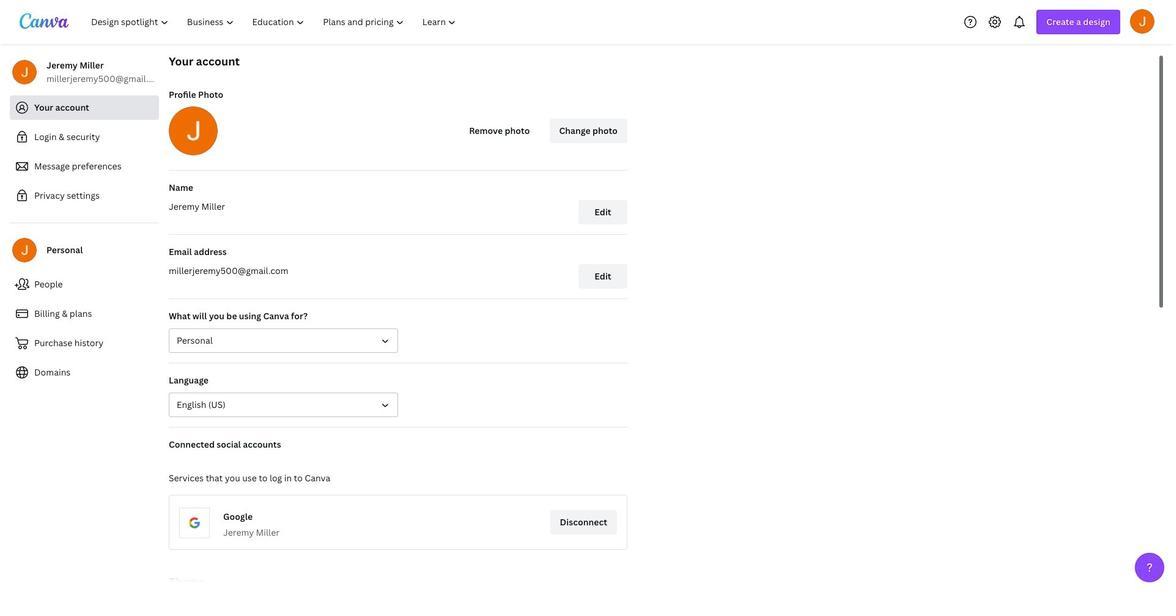 Task type: vqa. For each thing, say whether or not it's contained in the screenshot.
leftmost RESIZE DESIGNS WITH MAGIC SWITCH™
no



Task type: describe. For each thing, give the bounding box(es) containing it.
Language: English (US) button
[[169, 393, 398, 417]]

top level navigation element
[[83, 10, 467, 34]]



Task type: locate. For each thing, give the bounding box(es) containing it.
jeremy miller image
[[1131, 9, 1155, 33]]

None button
[[169, 329, 398, 353]]



